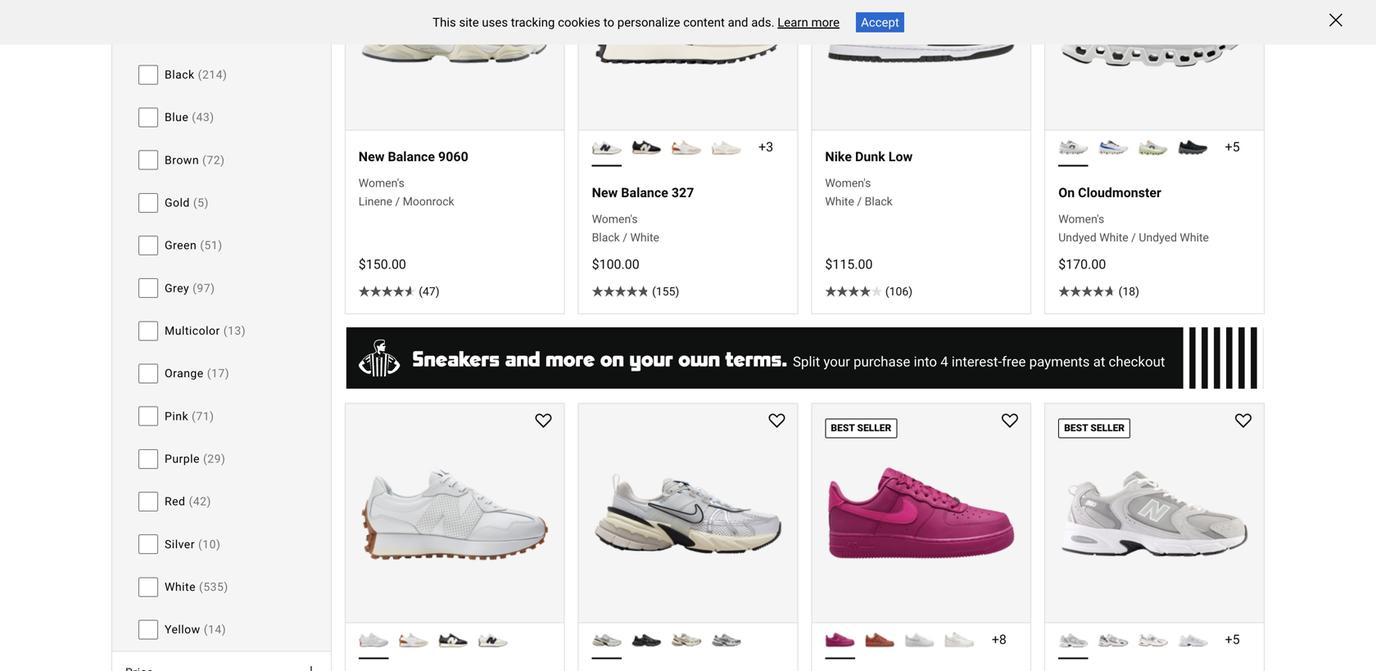 Task type: vqa. For each thing, say whether or not it's contained in the screenshot.
the bottommost '+ 5'
yes



Task type: locate. For each thing, give the bounding box(es) containing it.
0 vertical spatial black
[[165, 68, 195, 82]]

$170.00
[[1059, 257, 1106, 272]]

0 vertical spatial new
[[359, 149, 385, 164]]

1 horizontal spatial black
[[592, 231, 620, 245]]

0 vertical spatial new balance 327 - women's black/white image
[[632, 132, 662, 162]]

undyed down cloudmonster
[[1139, 231, 1177, 245]]

( for yellow ( 14 )
[[204, 623, 208, 637]]

silver ( 10 )
[[165, 538, 221, 552]]

1 seller from the left
[[857, 423, 892, 434]]

seller for + 8
[[857, 423, 892, 434]]

on cloudmonster - women's frost/cobalt image
[[1098, 132, 1128, 162]]

( for grey ( 97 )
[[193, 282, 197, 295]]

best right the manage favorites - nike v2k run - women's 'image'
[[831, 423, 855, 434]]

grey
[[165, 282, 189, 295]]

( for white ( 535 )
[[199, 581, 203, 594]]

women's black / white
[[592, 213, 659, 245]]

+ 5 right new balance 530 - women's white/blue haze icon
[[1225, 632, 1240, 648]]

manage favorites - nike air force 1 '07 - women's image
[[1002, 414, 1018, 430]]

+ for on cloudmonster - women's magnet/black image
[[1225, 139, 1233, 155]]

this site uses tracking cookies to personalize content and ads. learn more
[[433, 15, 840, 29]]

balance left the 327
[[621, 185, 668, 201]]

women's up linene
[[359, 176, 405, 190]]

new up women's black / white
[[592, 185, 618, 201]]

red ( 42 )
[[165, 495, 211, 509]]

0 horizontal spatial best seller
[[831, 423, 892, 434]]

( for gold ( 5 )
[[193, 196, 198, 210]]

brown ( 72 )
[[165, 153, 225, 167]]

1 horizontal spatial new
[[592, 185, 618, 201]]

cloudmonster
[[1078, 185, 1161, 201]]

2 best seller from the left
[[1064, 423, 1125, 434]]

1 horizontal spatial new balance 327 - women's black/white image
[[632, 132, 662, 162]]

/ inside women's white / black
[[857, 195, 862, 209]]

women's for nike dunk low
[[825, 176, 871, 190]]

white ( 535 )
[[165, 581, 228, 594]]

1 horizontal spatial undyed
[[1139, 231, 1177, 245]]

red
[[165, 495, 185, 509]]

1 undyed from the left
[[1059, 231, 1097, 245]]

2 + 5 from the top
[[1225, 632, 1240, 648]]

( for pink ( 71 )
[[192, 410, 196, 423]]

+ 5 right on cloudmonster - women's magnet/black image
[[1225, 139, 1240, 155]]

black left 214 at the top left
[[165, 68, 195, 82]]

women's inside women's white / black
[[825, 176, 871, 190]]

purple ( 29 )
[[165, 453, 226, 466]]

10
[[203, 538, 216, 552]]

1 vertical spatial + 5
[[1225, 632, 1240, 648]]

1 vertical spatial new balance 327 - women's cream/brown image
[[398, 625, 428, 655]]

0 vertical spatial + 5
[[1225, 139, 1240, 155]]

/ right linene
[[395, 195, 400, 209]]

1 horizontal spatial best
[[1064, 423, 1088, 434]]

undyed
[[1059, 231, 1097, 245], [1139, 231, 1177, 245]]

new balance 530 - women's white/silver/black image
[[1138, 625, 1168, 655]]

+ 5
[[1225, 139, 1240, 155], [1225, 632, 1240, 648]]

women's
[[359, 176, 405, 190], [825, 176, 871, 190], [592, 213, 638, 226], [1059, 213, 1104, 226]]

)
[[223, 68, 227, 82], [210, 111, 214, 124], [220, 153, 225, 167], [204, 196, 209, 210], [218, 239, 222, 252], [211, 282, 215, 295], [436, 285, 440, 299], [675, 285, 679, 299], [909, 285, 913, 299], [1135, 285, 1139, 299], [241, 324, 246, 338], [225, 367, 229, 381], [210, 410, 214, 423], [221, 453, 226, 466], [207, 495, 211, 509], [216, 538, 221, 552], [224, 581, 228, 594], [222, 623, 226, 637]]

) for white ( 535 )
[[224, 581, 228, 594]]

new balance 327 - women's cream/brown image
[[671, 132, 701, 162], [398, 625, 428, 655]]

0 horizontal spatial new balance 327 - women's cream/brown image
[[398, 625, 428, 655]]

accept
[[861, 15, 899, 29]]

manage favorites - new balance 530 - women's image
[[1235, 414, 1252, 430]]

new balance 327 - women's black/white image
[[632, 132, 662, 162], [478, 625, 508, 655]]

women's inside women's black / white
[[592, 213, 638, 226]]

cookies
[[558, 15, 600, 29]]

women's white / black
[[825, 176, 893, 209]]

learn more link
[[778, 15, 840, 29]]

linene
[[359, 195, 392, 209]]

white
[[825, 195, 854, 209], [630, 231, 659, 245], [1099, 231, 1129, 245], [1180, 231, 1209, 245], [165, 581, 196, 594]]

+ right on cloudmonster - women's magnet/black image
[[1225, 139, 1233, 155]]

women's undyed white / undyed white
[[1059, 213, 1209, 245]]

seller for + 5
[[1091, 423, 1125, 434]]

) for blue ( 43 )
[[210, 111, 214, 124]]

$115.00
[[825, 257, 873, 272]]

71
[[196, 410, 210, 423]]

balance
[[388, 149, 435, 164], [621, 185, 668, 201]]

women's for new balance 9060
[[359, 176, 405, 190]]

1 + 5 from the top
[[1225, 139, 1240, 155]]

new balance 327 - women's cream/brown image left new balance 327 - women's white/grey image
[[671, 132, 701, 162]]

+ right "nike air force 1 '07 - women's sail/sail" icon
[[992, 632, 999, 648]]

women's down new balance 327
[[592, 213, 638, 226]]

nike air force 1 '07 - women's pink/pink/pink image
[[825, 625, 855, 655]]

1 vertical spatial balance
[[621, 185, 668, 201]]

1 best seller from the left
[[831, 423, 892, 434]]

women's down nike
[[825, 176, 871, 190]]

and
[[728, 15, 748, 29]]

( 106 )
[[885, 285, 913, 299]]

0 horizontal spatial seller
[[857, 423, 892, 434]]

best seller
[[831, 423, 892, 434], [1064, 423, 1125, 434]]

1 vertical spatial new
[[592, 185, 618, 201]]

best
[[831, 423, 855, 434], [1064, 423, 1088, 434]]

1 horizontal spatial new balance 327 - women's cream/brown image
[[671, 132, 701, 162]]

1 vertical spatial 5
[[198, 196, 204, 210]]

+ for "nike air force 1 '07 - women's sail/sail" icon
[[992, 632, 999, 648]]

undyed up '$170.00'
[[1059, 231, 1097, 245]]

2 vertical spatial black
[[592, 231, 620, 245]]

( for red ( 42 )
[[189, 495, 193, 509]]

1 horizontal spatial best seller
[[1064, 423, 1125, 434]]

seller
[[857, 423, 892, 434], [1091, 423, 1125, 434]]

black ( 214 )
[[165, 68, 227, 82]]

orange
[[165, 367, 204, 381]]

black up $100.00
[[592, 231, 620, 245]]

best for + 8
[[831, 423, 855, 434]]

14
[[208, 623, 222, 637]]

72
[[207, 153, 220, 167]]

+ 3
[[759, 139, 773, 155]]

/ for $150.00
[[395, 195, 400, 209]]

new balance 327 - women's cream/brown image left new balance 327 - women's white/black/gum icon
[[398, 625, 428, 655]]

women's inside the women's linene / moonrock
[[359, 176, 405, 190]]

0 horizontal spatial undyed
[[1059, 231, 1097, 245]]

1 vertical spatial new balance 327 - women's black/white image
[[478, 625, 508, 655]]

2 vertical spatial 5
[[1233, 632, 1240, 648]]

1 horizontal spatial seller
[[1091, 423, 1125, 434]]

balance for 9060
[[388, 149, 435, 164]]

/ up $100.00
[[623, 231, 627, 245]]

0 vertical spatial 5
[[1233, 139, 1240, 155]]

0 horizontal spatial black
[[165, 68, 195, 82]]

( 155 )
[[652, 285, 679, 299]]

nike dunk low
[[825, 149, 913, 164]]

best right manage favorites - nike air force 1 '07 - women's icon
[[1064, 423, 1088, 434]]

new balance 530 - women's white/blue haze image
[[1178, 625, 1208, 655]]

5 right new balance 530 - women's white/blue haze icon
[[1233, 632, 1240, 648]]

low
[[889, 149, 913, 164]]

close image
[[1329, 14, 1343, 27]]

/ inside women's black / white
[[623, 231, 627, 245]]

+ right new balance 327 - women's white/grey image
[[759, 139, 766, 155]]

1 best from the left
[[831, 423, 855, 434]]

5 right on cloudmonster - women's magnet/black image
[[1233, 139, 1240, 155]]

( for orange ( 17 )
[[207, 367, 211, 381]]

1 vertical spatial black
[[865, 195, 893, 209]]

) for grey ( 97 )
[[211, 282, 215, 295]]

+ right new balance 530 - women's white/blue haze icon
[[1225, 632, 1233, 648]]

black
[[165, 68, 195, 82], [865, 195, 893, 209], [592, 231, 620, 245]]

0 horizontal spatial best
[[831, 423, 855, 434]]

grey ( 97 )
[[165, 282, 215, 295]]

women's down on
[[1059, 213, 1104, 226]]

best seller for + 8
[[831, 423, 892, 434]]

1 horizontal spatial balance
[[621, 185, 668, 201]]

manage favorites - nike v2k run - women's image
[[769, 414, 785, 430]]

nike v2k run - women's black/white/silver image
[[592, 625, 622, 655]]

nike air force 1 '07 - women's sail/sail image
[[945, 625, 974, 655]]

0 horizontal spatial balance
[[388, 149, 435, 164]]

2 horizontal spatial black
[[865, 195, 893, 209]]

black down dunk
[[865, 195, 893, 209]]

personalize
[[617, 15, 680, 29]]

on cloudmonster
[[1059, 185, 1161, 201]]

new balance 327 - women's black/white image right new balance 327 - women's black/white image
[[632, 132, 662, 162]]

5 for new balance 530 - women's grey/white image
[[1233, 632, 1240, 648]]

/ inside the women's linene / moonrock
[[395, 195, 400, 209]]

new balance 327 - women's seasalt/gum image
[[359, 625, 389, 655]]

balance up the women's linene / moonrock
[[388, 149, 435, 164]]

tracking
[[511, 15, 555, 29]]

new
[[359, 149, 385, 164], [592, 185, 618, 201]]

ads.
[[751, 15, 775, 29]]

/ down nike dunk low
[[857, 195, 862, 209]]

) for pink ( 71 )
[[210, 410, 214, 423]]

( for blue ( 43 )
[[192, 111, 196, 124]]

on cloudmonster - women's meadow/glacier image
[[1138, 132, 1168, 162]]

) for gold ( 5 )
[[204, 196, 209, 210]]

★★★★★
[[359, 285, 416, 299], [359, 285, 416, 299], [592, 285, 649, 299], [592, 285, 649, 299], [825, 285, 883, 299], [825, 285, 883, 299], [1059, 285, 1116, 299], [1059, 285, 1116, 299]]

) for orange ( 17 )
[[225, 367, 229, 381]]

2 best from the left
[[1064, 423, 1088, 434]]

+ 8
[[992, 632, 1007, 648]]

new for new balance 9060
[[359, 149, 385, 164]]

+
[[759, 139, 766, 155], [1225, 139, 1233, 155], [992, 632, 999, 648], [1225, 632, 1233, 648]]

new up linene
[[359, 149, 385, 164]]

black inside women's black / white
[[592, 231, 620, 245]]

( for green ( 51 )
[[200, 239, 204, 252]]

2 seller from the left
[[1091, 423, 1125, 434]]

/
[[395, 195, 400, 209], [857, 195, 862, 209], [623, 231, 627, 245], [1131, 231, 1136, 245]]

new balance 327 - women's black/white image right new balance 327 - women's white/black/gum icon
[[478, 625, 508, 655]]

5 right gold
[[198, 196, 204, 210]]

/ down cloudmonster
[[1131, 231, 1136, 245]]

5
[[1233, 139, 1240, 155], [198, 196, 204, 210], [1233, 632, 1240, 648]]

women's inside the women's undyed white / undyed white
[[1059, 213, 1104, 226]]

0 vertical spatial balance
[[388, 149, 435, 164]]

white inside women's black / white
[[630, 231, 659, 245]]

0 vertical spatial new balance 327 - women's cream/brown image
[[671, 132, 701, 162]]

0 horizontal spatial new
[[359, 149, 385, 164]]



Task type: describe. For each thing, give the bounding box(es) containing it.
women's for on cloudmonster
[[1059, 213, 1104, 226]]

yellow
[[165, 623, 200, 637]]

multicolor
[[165, 324, 220, 338]]

8
[[999, 632, 1007, 648]]

silver
[[165, 538, 195, 552]]

content
[[683, 15, 725, 29]]

nike v2k run - women's platinum/grey image
[[711, 625, 741, 655]]

535
[[203, 581, 224, 594]]

106
[[889, 285, 909, 299]]

0 horizontal spatial new balance 327 - women's black/white image
[[478, 625, 508, 655]]

13
[[228, 324, 241, 338]]

black inside women's white / black
[[865, 195, 893, 209]]

accept button
[[856, 12, 904, 32]]

new balance 327 - women's white/grey image
[[711, 132, 741, 162]]

9060
[[438, 149, 468, 164]]

this
[[433, 15, 456, 29]]

to
[[604, 15, 614, 29]]

multicolor ( 13 )
[[165, 324, 246, 338]]

+ 5 for new balance 530 - women's white/blue haze icon
[[1225, 632, 1240, 648]]

29
[[207, 453, 221, 466]]

gold
[[165, 196, 190, 210]]

learn
[[778, 15, 808, 29]]

$150.00
[[359, 257, 406, 272]]

) for multicolor ( 13 )
[[241, 324, 246, 338]]

( 47 )
[[419, 285, 440, 299]]

+ 5 for on cloudmonster - women's magnet/black image
[[1225, 139, 1240, 155]]

cookie banner region
[[0, 0, 1376, 45]]

new balance 327
[[592, 185, 694, 201]]

327
[[672, 185, 694, 201]]

214
[[202, 68, 223, 82]]

manage favorites - new balance 327 - women's image
[[535, 414, 552, 430]]

best seller for + 5
[[1064, 423, 1125, 434]]

nike air force 1 '07 - women's orange/white image
[[865, 625, 895, 655]]

$100.00
[[592, 257, 640, 272]]

) for yellow ( 14 )
[[222, 623, 226, 637]]

( for black ( 214 )
[[198, 68, 202, 82]]

) for red ( 42 )
[[207, 495, 211, 509]]

gold ( 5 )
[[165, 196, 209, 210]]

) for silver ( 10 )
[[216, 538, 221, 552]]

pink
[[165, 410, 188, 423]]

dunk
[[855, 149, 885, 164]]

) for green ( 51 )
[[218, 239, 222, 252]]

women's linene / moonrock
[[359, 176, 454, 209]]

new balance 327 - women's white/black/gum image
[[438, 625, 468, 655]]

) for black ( 214 )
[[223, 68, 227, 82]]

purple
[[165, 453, 200, 466]]

47
[[423, 285, 436, 299]]

( for brown ( 72 )
[[202, 153, 207, 167]]

5 for on cloudmonster - women's undyed white/undyed white image
[[1233, 139, 1240, 155]]

on
[[1059, 185, 1075, 201]]

site
[[459, 15, 479, 29]]

42
[[193, 495, 207, 509]]

155
[[656, 285, 675, 299]]

moonrock
[[403, 195, 454, 209]]

18
[[1123, 285, 1135, 299]]

/ for $100.00
[[623, 231, 627, 245]]

new balance 327 - women's black/white image
[[592, 132, 622, 162]]

new balance 530 - women's silver/grey image
[[1098, 625, 1128, 655]]

97
[[197, 282, 211, 295]]

/ for $115.00
[[857, 195, 862, 209]]

( 18 )
[[1119, 285, 1139, 299]]

( for multicolor ( 13 )
[[223, 324, 228, 338]]

nike v2k run - women's anthracite/dk smoke grey/black image
[[632, 625, 662, 655]]

nike air force 1 '07 - women's white/jade ice image
[[905, 625, 935, 655]]

blue ( 43 )
[[165, 111, 214, 124]]

17
[[211, 367, 225, 381]]

women's for new balance 327
[[592, 213, 638, 226]]

green ( 51 )
[[165, 239, 222, 252]]

blue
[[165, 111, 189, 124]]

uses
[[482, 15, 508, 29]]

best for + 5
[[1064, 423, 1088, 434]]

brown
[[165, 153, 199, 167]]

more
[[811, 15, 840, 29]]

nike
[[825, 149, 852, 164]]

green
[[165, 239, 197, 252]]

+ for new balance 530 - women's white/blue haze icon
[[1225, 632, 1233, 648]]

on cloudmonster - women's undyed white/undyed white image
[[1059, 132, 1088, 162]]

new for new balance 327
[[592, 185, 618, 201]]

/ inside the women's undyed white / undyed white
[[1131, 231, 1136, 245]]

nike v2k run - women's light bone/light bone image
[[671, 625, 701, 655]]

pink ( 71 )
[[165, 410, 214, 423]]

new balance 9060
[[359, 149, 468, 164]]

( for silver ( 10 )
[[198, 538, 203, 552]]

orange ( 17 )
[[165, 367, 229, 381]]

51
[[204, 239, 218, 252]]

2 undyed from the left
[[1139, 231, 1177, 245]]

3
[[766, 139, 773, 155]]

43
[[196, 111, 210, 124]]

yellow ( 14 )
[[165, 623, 226, 637]]

on cloudmonster - women's magnet/black image
[[1178, 132, 1208, 162]]

balance for 327
[[621, 185, 668, 201]]

) for purple ( 29 )
[[221, 453, 226, 466]]

+ for new balance 327 - women's white/grey image
[[759, 139, 766, 155]]

) for brown ( 72 )
[[220, 153, 225, 167]]

new balance 530 - women's grey/white image
[[1059, 625, 1088, 655]]

( for purple ( 29 )
[[203, 453, 207, 466]]

white inside women's white / black
[[825, 195, 854, 209]]



